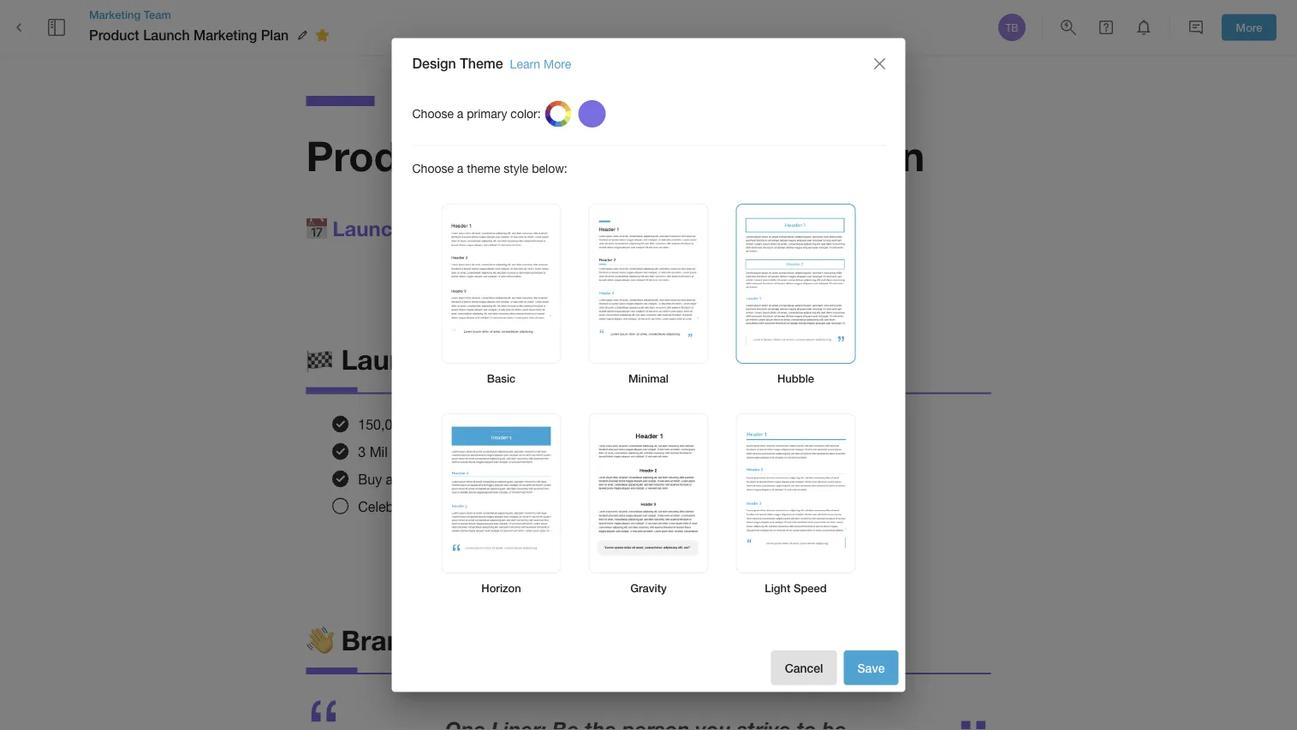 Task type: describe. For each thing, give the bounding box(es) containing it.
message
[[485, 624, 604, 656]]

learn more link
[[510, 57, 571, 71]]

cancel
[[785, 661, 823, 675]]

a for primary
[[457, 107, 464, 121]]

150,000 thousand downloads
[[358, 417, 544, 432]]

0 horizontal spatial product launch marketing plan
[[89, 27, 289, 43]]

a for theme
[[457, 161, 464, 175]]

below:
[[532, 161, 568, 175]]

thousand
[[412, 417, 472, 432]]

branding
[[341, 624, 460, 656]]

marketing team link
[[89, 7, 335, 22]]

design theme learn more
[[412, 55, 571, 72]]

horizon
[[482, 582, 521, 595]]

jan
[[468, 216, 503, 240]]

and
[[438, 471, 461, 487]]

basic
[[487, 372, 516, 385]]

media
[[433, 444, 471, 460]]

buying
[[421, 499, 463, 515]]

launch right 📅
[[332, 216, 405, 240]]

theme
[[460, 55, 503, 72]]

150,000
[[358, 417, 408, 432]]

1 vertical spatial product launch marketing plan
[[306, 131, 925, 180]]

0 horizontal spatial marketing
[[89, 8, 141, 21]]

0 vertical spatial product
[[89, 27, 139, 43]]

launch down 'team'
[[143, 27, 190, 43]]

buy a house and sell my old one!
[[358, 471, 561, 487]]

house!
[[477, 499, 518, 515]]

0 horizontal spatial plan
[[261, 27, 289, 43]]

marketing team
[[89, 8, 171, 21]]

downloads
[[476, 417, 544, 432]]

color:
[[511, 107, 541, 121]]

choose for choose a primary color:
[[412, 107, 454, 121]]

a for house
[[386, 471, 393, 487]]

speed
[[794, 582, 827, 595]]

more inside design theme learn more
[[544, 57, 571, 71]]

design theme dialog
[[392, 38, 906, 693]]

primary
[[467, 107, 507, 121]]

1 vertical spatial plan
[[839, 131, 925, 180]]

2022
[[532, 216, 578, 240]]

house
[[397, 471, 434, 487]]

choose a primary color:
[[412, 107, 541, 121]]

tb button
[[996, 11, 1029, 44]]

mil
[[370, 444, 388, 460]]

theme
[[467, 161, 501, 175]]

minimal
[[629, 372, 669, 385]]

choose a theme style below:
[[412, 161, 568, 175]]

impressions
[[474, 444, 549, 460]]



Task type: vqa. For each thing, say whether or not it's contained in the screenshot.
bottom More
yes



Task type: locate. For each thing, give the bounding box(es) containing it.
marketing
[[89, 8, 141, 21], [194, 27, 257, 43], [629, 131, 828, 180]]

👋
[[306, 624, 334, 656]]

1 vertical spatial more
[[544, 57, 571, 71]]

2 vertical spatial marketing
[[629, 131, 828, 180]]

1 vertical spatial product
[[306, 131, 462, 180]]

product
[[89, 27, 139, 43], [306, 131, 462, 180]]

more
[[1236, 21, 1263, 34], [544, 57, 571, 71]]

0 horizontal spatial more
[[544, 57, 571, 71]]

remove favorite image
[[312, 25, 333, 45]]

product launch marketing plan
[[89, 27, 289, 43], [306, 131, 925, 180]]

2 choose from the top
[[412, 161, 454, 175]]

one!
[[534, 471, 561, 487]]

a down sell
[[466, 499, 474, 515]]

1 vertical spatial marketing
[[194, 27, 257, 43]]

a
[[457, 107, 464, 121], [457, 161, 464, 175], [386, 471, 393, 487], [466, 499, 474, 515]]

gravity
[[630, 582, 667, 595]]

choose
[[412, 107, 454, 121], [412, 161, 454, 175]]

hubble
[[778, 372, 814, 385]]

3
[[358, 444, 366, 460]]

celebrate buying a house!
[[358, 499, 518, 515]]

design
[[412, 55, 456, 72]]

learn
[[510, 57, 540, 71]]

3 mil social media impressions
[[358, 444, 549, 460]]

light
[[765, 582, 791, 595]]

1 horizontal spatial plan
[[839, 131, 925, 180]]

celebrate
[[358, 499, 418, 515]]

0 vertical spatial product launch marketing plan
[[89, 27, 289, 43]]

old
[[512, 471, 531, 487]]

choose for choose a theme style below:
[[412, 161, 454, 175]]

light speed
[[765, 582, 827, 595]]

0 vertical spatial choose
[[412, 107, 454, 121]]

sell
[[465, 471, 485, 487]]

1 horizontal spatial product launch marketing plan
[[306, 131, 925, 180]]

my
[[489, 471, 508, 487]]

more button
[[1222, 14, 1277, 41]]

team
[[144, 8, 171, 21]]

date:
[[410, 216, 462, 240]]

👋 branding / message
[[306, 624, 604, 656]]

📅 launch date: jan 1, 2022
[[306, 216, 578, 240]]

1 horizontal spatial more
[[1236, 21, 1263, 34]]

📅
[[306, 216, 327, 240]]

plan
[[261, 27, 289, 43], [839, 131, 925, 180]]

save
[[858, 661, 885, 675]]

launch down color:
[[473, 131, 618, 180]]

a right buy
[[386, 471, 393, 487]]

launch
[[143, 27, 190, 43], [473, 131, 618, 180], [332, 216, 405, 240], [341, 343, 438, 376]]

0 horizontal spatial product
[[89, 27, 139, 43]]

1 horizontal spatial product
[[306, 131, 462, 180]]

1,
[[509, 216, 526, 240]]

🏁 launch goals
[[306, 343, 520, 376]]

0 vertical spatial more
[[1236, 21, 1263, 34]]

cancel button
[[771, 651, 837, 686]]

save button
[[844, 651, 899, 686]]

0 vertical spatial plan
[[261, 27, 289, 43]]

social
[[391, 444, 429, 460]]

1 choose from the top
[[412, 107, 454, 121]]

choose down design
[[412, 107, 454, 121]]

more inside button
[[1236, 21, 1263, 34]]

launch up "150,000"
[[341, 343, 438, 376]]

1 vertical spatial choose
[[412, 161, 454, 175]]

buy
[[358, 471, 382, 487]]

goals
[[445, 343, 520, 376]]

a left theme
[[457, 161, 464, 175]]

2 horizontal spatial marketing
[[629, 131, 828, 180]]

0 vertical spatial marketing
[[89, 8, 141, 21]]

choose left theme
[[412, 161, 454, 175]]

1 horizontal spatial marketing
[[194, 27, 257, 43]]

style
[[504, 161, 529, 175]]

/
[[468, 624, 478, 656]]

🏁
[[306, 343, 334, 376]]

a left the primary
[[457, 107, 464, 121]]

tb
[[1006, 21, 1019, 33]]



